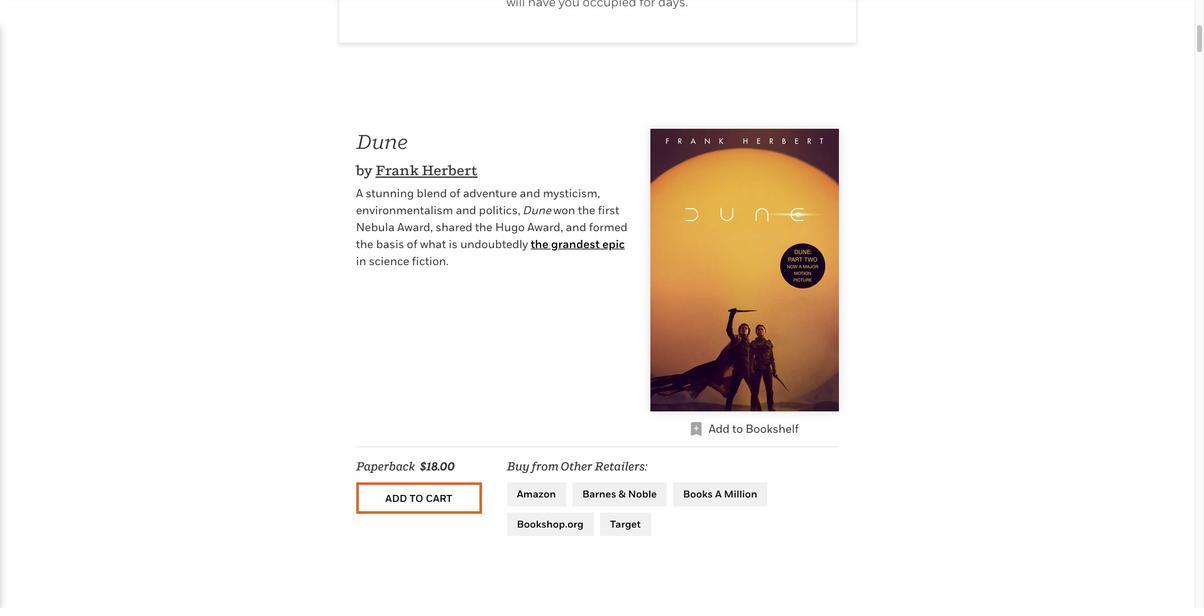 Task type: locate. For each thing, give the bounding box(es) containing it.
1 vertical spatial a
[[715, 488, 722, 500]]

stunning
[[366, 187, 414, 200]]

a right books
[[715, 488, 722, 500]]

award, down environmentalism
[[397, 221, 433, 234]]

2 vertical spatial and
[[566, 221, 586, 234]]

1 horizontal spatial a
[[715, 488, 722, 500]]

0 horizontal spatial and
[[456, 204, 476, 217]]

a inside a stunning blend of adventure and mysticism, environmentalism and politics,
[[356, 187, 363, 200]]

politics,
[[479, 204, 520, 217]]

add to cart button
[[356, 483, 482, 514]]

of
[[450, 187, 460, 200], [407, 238, 417, 251]]

1 vertical spatial to
[[410, 492, 423, 504]]

a down 'by'
[[356, 187, 363, 200]]

a stunning blend of adventure and mysticism, environmentalism and politics,
[[356, 187, 600, 217]]

0 vertical spatial a
[[356, 187, 363, 200]]

dune left 'won'
[[522, 204, 551, 217]]

bookshelf
[[746, 422, 799, 436]]

0 horizontal spatial of
[[407, 238, 417, 251]]

add inside add to cart 'button'
[[385, 492, 407, 504]]

add to bookshelf
[[709, 422, 799, 436]]

award,
[[397, 221, 433, 234], [527, 221, 563, 234]]

retailers:
[[595, 460, 647, 473]]

0 horizontal spatial add
[[385, 492, 407, 504]]

undoubtedly
[[460, 238, 528, 251]]

0 vertical spatial of
[[450, 187, 460, 200]]

of right blend
[[450, 187, 460, 200]]

the
[[578, 204, 595, 217], [475, 221, 492, 234], [356, 238, 373, 251], [531, 238, 548, 251]]

blend
[[417, 187, 447, 200]]

won
[[553, 204, 575, 217]]

adventure
[[463, 187, 517, 200]]

the grandest epic link
[[531, 238, 625, 251]]

bookshop.org
[[517, 518, 584, 530]]

0 vertical spatial dune
[[356, 130, 408, 153]]

and up the politics,
[[520, 187, 540, 200]]

1 vertical spatial add
[[385, 492, 407, 504]]

to left bookshelf
[[732, 422, 743, 436]]

paperback
[[356, 460, 415, 473]]

paperback $18.00
[[356, 460, 455, 473]]

&
[[619, 488, 626, 500]]

1 horizontal spatial to
[[732, 422, 743, 436]]

barnes & noble link
[[572, 483, 667, 506]]

2 horizontal spatial and
[[566, 221, 586, 234]]

by frank herbert
[[356, 162, 478, 178]]

epic
[[602, 238, 625, 251]]

1 vertical spatial and
[[456, 204, 476, 217]]

1 vertical spatial dune
[[522, 204, 551, 217]]

award, down 'won'
[[527, 221, 563, 234]]

won the first nebula award, shared the hugo award, and formed the basis of what is undoubtedly
[[356, 204, 628, 251]]

books a million link
[[673, 483, 767, 506]]

1 horizontal spatial of
[[450, 187, 460, 200]]

to left cart
[[410, 492, 423, 504]]

0 horizontal spatial award,
[[397, 221, 433, 234]]

the inside the 'the grandest epic in science fiction.'
[[531, 238, 548, 251]]

dune up frank
[[356, 130, 408, 153]]

0 horizontal spatial dune
[[356, 130, 408, 153]]

0 horizontal spatial a
[[356, 187, 363, 200]]

target link
[[600, 513, 651, 536]]

is
[[449, 238, 458, 251]]

and up grandest
[[566, 221, 586, 234]]

amazon link
[[507, 483, 566, 506]]

science
[[369, 255, 409, 268]]

environmentalism
[[356, 204, 453, 217]]

other
[[561, 460, 593, 473]]

dune
[[356, 130, 408, 153], [522, 204, 551, 217]]

0 vertical spatial to
[[732, 422, 743, 436]]

the left grandest
[[531, 238, 548, 251]]

1 horizontal spatial add
[[709, 422, 730, 436]]

in
[[356, 255, 366, 268]]

and up shared
[[456, 204, 476, 217]]

the grandest epic in science fiction.
[[356, 238, 625, 268]]

amazon
[[517, 488, 556, 500]]

what
[[420, 238, 446, 251]]

0 vertical spatial add
[[709, 422, 730, 436]]

the up in
[[356, 238, 373, 251]]

add
[[709, 422, 730, 436], [385, 492, 407, 504]]

fiction.
[[412, 255, 449, 268]]

0 horizontal spatial to
[[410, 492, 423, 504]]

and
[[520, 187, 540, 200], [456, 204, 476, 217], [566, 221, 586, 234]]

a
[[356, 187, 363, 200], [715, 488, 722, 500]]

add left bookshelf
[[709, 422, 730, 436]]

1 award, from the left
[[397, 221, 433, 234]]

from
[[532, 460, 559, 473]]

0 vertical spatial and
[[520, 187, 540, 200]]

to
[[732, 422, 743, 436], [410, 492, 423, 504]]

buy
[[507, 460, 529, 473]]

bookshop.org link
[[507, 513, 594, 536]]

1 horizontal spatial award,
[[527, 221, 563, 234]]

add to cart
[[385, 492, 452, 504]]

to inside 'button'
[[410, 492, 423, 504]]

1 horizontal spatial and
[[520, 187, 540, 200]]

of left what
[[407, 238, 417, 251]]

1 vertical spatial of
[[407, 238, 417, 251]]

add down the paperback $18.00
[[385, 492, 407, 504]]

books a million
[[683, 488, 757, 500]]



Task type: describe. For each thing, give the bounding box(es) containing it.
2 award, from the left
[[527, 221, 563, 234]]

to for cart
[[410, 492, 423, 504]]

barnes
[[582, 488, 616, 500]]

add for add to cart
[[385, 492, 407, 504]]

1 horizontal spatial dune
[[522, 204, 551, 217]]

million
[[724, 488, 757, 500]]

nebula
[[356, 221, 395, 234]]

and inside won the first nebula award, shared the hugo award, and formed the basis of what is undoubtedly
[[566, 221, 586, 234]]

dune (movie tie-in) book cover picture image
[[650, 129, 839, 412]]

to for bookshelf
[[732, 422, 743, 436]]

formed
[[589, 221, 628, 234]]

frank herbert link
[[376, 162, 478, 178]]

grandest
[[551, 238, 600, 251]]

cart
[[426, 492, 452, 504]]

frank
[[376, 162, 419, 178]]

dune link
[[356, 130, 408, 153]]

basis
[[376, 238, 404, 251]]

herbert
[[422, 162, 478, 178]]

books
[[683, 488, 713, 500]]

$18.00
[[420, 460, 455, 473]]

of inside won the first nebula award, shared the hugo award, and formed the basis of what is undoubtedly
[[407, 238, 417, 251]]

mysticism,
[[543, 187, 600, 200]]

target
[[610, 518, 641, 530]]

buy from other retailers:
[[507, 460, 647, 473]]

add for add to bookshelf
[[709, 422, 730, 436]]

barnes & noble
[[582, 488, 657, 500]]

the up undoubtedly at the left top of the page
[[475, 221, 492, 234]]

of inside a stunning blend of adventure and mysticism, environmentalism and politics,
[[450, 187, 460, 200]]

shared
[[436, 221, 472, 234]]

first
[[598, 204, 619, 217]]

by
[[356, 162, 373, 178]]

the left first
[[578, 204, 595, 217]]

noble
[[628, 488, 657, 500]]

hugo
[[495, 221, 525, 234]]



Task type: vqa. For each thing, say whether or not it's contained in the screenshot.
the rightmost A
yes



